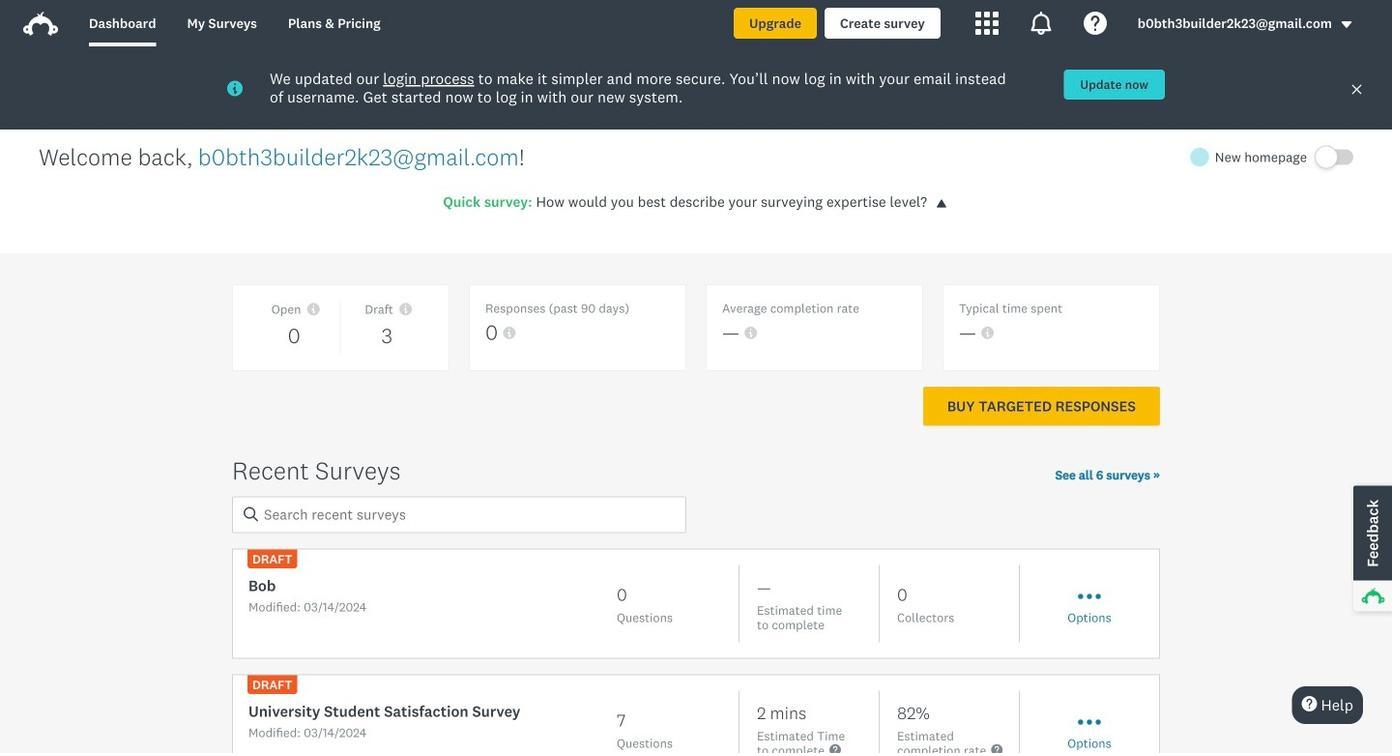 Task type: vqa. For each thing, say whether or not it's contained in the screenshot.
SurveyMonkey Logo
yes



Task type: describe. For each thing, give the bounding box(es) containing it.
surveymonkey logo image
[[23, 12, 58, 36]]

dropdown arrow image
[[1340, 18, 1354, 31]]



Task type: locate. For each thing, give the bounding box(es) containing it.
Search recent surveys text field
[[232, 496, 687, 533]]

products icon image
[[976, 12, 999, 35], [1030, 12, 1053, 35]]

0 horizontal spatial products icon image
[[976, 12, 999, 35]]

2 products icon image from the left
[[1030, 12, 1053, 35]]

help icon image
[[1084, 12, 1107, 35]]

x image
[[1351, 83, 1364, 96]]

None field
[[232, 496, 687, 533]]

1 products icon image from the left
[[976, 12, 999, 35]]

1 horizontal spatial products icon image
[[1030, 12, 1053, 35]]



